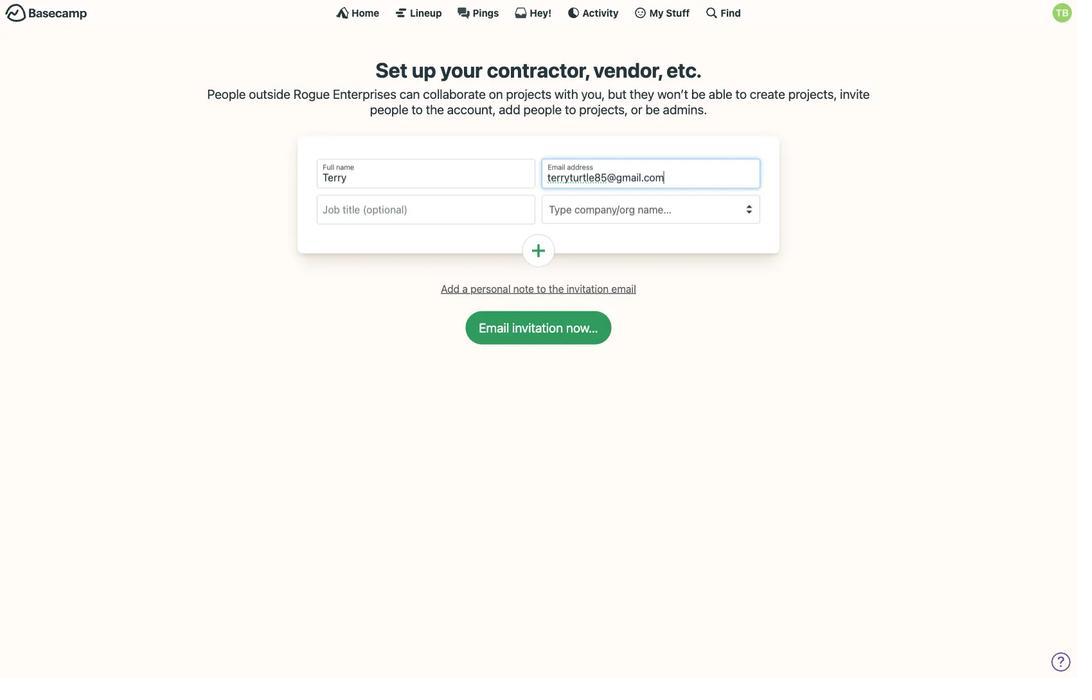 Task type: vqa. For each thing, say whether or not it's contained in the screenshot.
Template Marketing
no



Task type: describe. For each thing, give the bounding box(es) containing it.
home link
[[336, 6, 379, 19]]

email
[[548, 163, 565, 172]]

lineup link
[[395, 6, 442, 19]]

projects
[[506, 87, 552, 102]]

etc.
[[667, 58, 702, 82]]

add
[[499, 102, 520, 117]]

up
[[412, 58, 436, 82]]

to right 'able'
[[736, 87, 747, 102]]

set
[[376, 58, 408, 82]]

collaborate
[[423, 87, 486, 102]]

people
[[207, 87, 246, 102]]

2 people from the left
[[524, 102, 562, 117]]

add a personal note to the invitation email button
[[436, 279, 641, 299]]

create
[[750, 87, 785, 102]]

but
[[608, 87, 627, 102]]

my stuff
[[650, 7, 690, 18]]

main element
[[0, 0, 1077, 25]]

the inside add a personal note to the invitation email button
[[549, 283, 564, 295]]

pings
[[473, 7, 499, 18]]

your
[[440, 58, 483, 82]]

to down with
[[565, 102, 576, 117]]

invite
[[840, 87, 870, 102]]

Email address email field
[[542, 159, 760, 189]]

activity
[[583, 7, 619, 18]]

switch accounts image
[[5, 3, 87, 23]]

enterprises
[[333, 87, 397, 102]]

address
[[567, 163, 593, 172]]

with
[[555, 87, 578, 102]]

vendor,
[[594, 58, 662, 82]]

my
[[650, 7, 664, 18]]

account,
[[447, 102, 496, 117]]

0 horizontal spatial projects,
[[579, 102, 628, 117]]

1 horizontal spatial be
[[691, 87, 706, 102]]

activity link
[[567, 6, 619, 19]]

personal
[[471, 283, 511, 295]]

note
[[513, 283, 534, 295]]

find button
[[705, 6, 741, 19]]

you,
[[581, 87, 605, 102]]



Task type: locate. For each thing, give the bounding box(es) containing it.
add
[[441, 283, 460, 295]]

hey! button
[[515, 6, 552, 19]]

Type company/org name… text field
[[548, 201, 744, 218]]

able
[[709, 87, 733, 102]]

0 vertical spatial the
[[426, 102, 444, 117]]

the
[[426, 102, 444, 117], [549, 283, 564, 295]]

can
[[400, 87, 420, 102]]

rogue
[[294, 87, 330, 102]]

won't
[[658, 87, 688, 102]]

Job title (optional) text field
[[317, 195, 535, 225]]

1 people from the left
[[370, 102, 409, 117]]

tim burton image
[[1053, 3, 1072, 22]]

Full name text field
[[317, 159, 535, 189]]

stuff
[[666, 7, 690, 18]]

add a personal note to the invitation email
[[441, 283, 636, 295]]

the inside set up your contractor, vendor, etc. people outside rogue enterprises can collaborate on projects with you, but they won't be able to create projects, invite people to the account, add people to projects, or be admins.
[[426, 102, 444, 117]]

0 horizontal spatial be
[[646, 102, 660, 117]]

contractor,
[[487, 58, 589, 82]]

invitation
[[567, 283, 609, 295]]

a
[[462, 283, 468, 295]]

1 vertical spatial the
[[549, 283, 564, 295]]

full name
[[323, 163, 354, 172]]

on
[[489, 87, 503, 102]]

projects, left invite
[[789, 87, 837, 102]]

people
[[370, 102, 409, 117], [524, 102, 562, 117]]

be up admins.
[[691, 87, 706, 102]]

admins.
[[663, 102, 707, 117]]

to down can
[[412, 102, 423, 117]]

they
[[630, 87, 654, 102]]

people down can
[[370, 102, 409, 117]]

to
[[736, 87, 747, 102], [412, 102, 423, 117], [565, 102, 576, 117], [537, 283, 546, 295]]

or
[[631, 102, 643, 117]]

1 horizontal spatial people
[[524, 102, 562, 117]]

0 horizontal spatial people
[[370, 102, 409, 117]]

be right or
[[646, 102, 660, 117]]

lineup
[[410, 7, 442, 18]]

1 horizontal spatial the
[[549, 283, 564, 295]]

None submit
[[466, 312, 612, 345]]

to right note
[[537, 283, 546, 295]]

outside
[[249, 87, 291, 102]]

full
[[323, 163, 334, 172]]

1 horizontal spatial projects,
[[789, 87, 837, 102]]

0 horizontal spatial the
[[426, 102, 444, 117]]

projects,
[[789, 87, 837, 102], [579, 102, 628, 117]]

projects, down you,
[[579, 102, 628, 117]]

find
[[721, 7, 741, 18]]

hey!
[[530, 7, 552, 18]]

the left "invitation"
[[549, 283, 564, 295]]

email address
[[548, 163, 593, 172]]

email
[[612, 283, 636, 295]]

people down projects
[[524, 102, 562, 117]]

the down collaborate
[[426, 102, 444, 117]]

be
[[691, 87, 706, 102], [646, 102, 660, 117]]

set up your contractor, vendor, etc. people outside rogue enterprises can collaborate on projects with you, but they won't be able to create projects, invite people to the account, add people to projects, or be admins.
[[207, 58, 870, 117]]

my stuff button
[[634, 6, 690, 19]]

home
[[352, 7, 379, 18]]

to inside add a personal note to the invitation email button
[[537, 283, 546, 295]]

pings button
[[457, 6, 499, 19]]

name
[[336, 163, 354, 172]]



